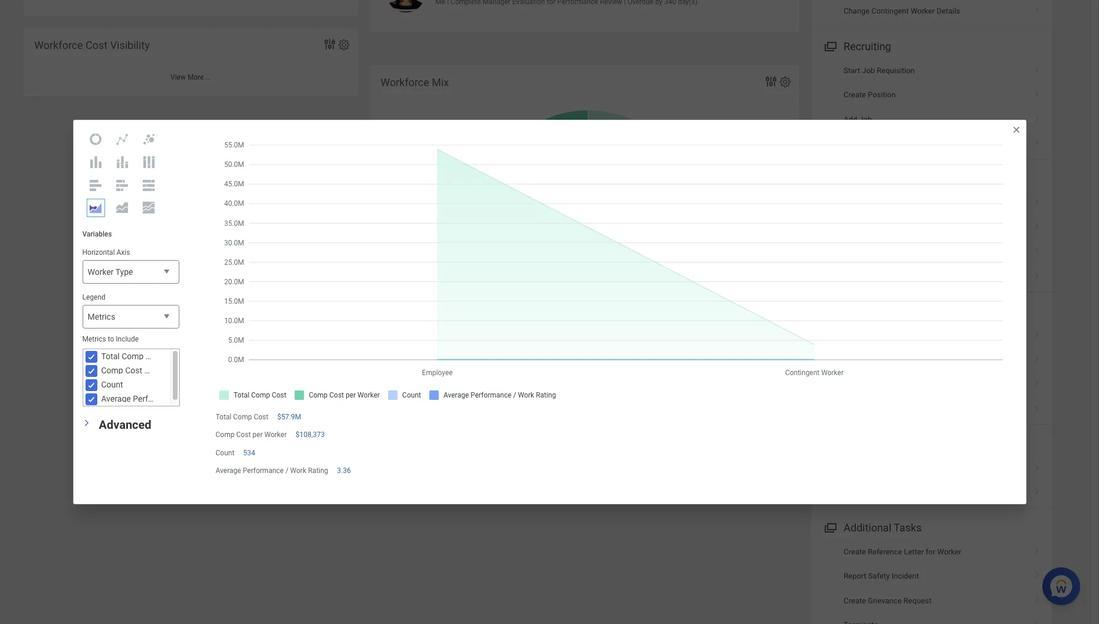 Task type: vqa. For each thing, say whether or not it's contained in the screenshot.
534
yes



Task type: describe. For each thing, give the bounding box(es) containing it.
3.36
[[337, 467, 351, 475]]

clustered bar image
[[89, 178, 103, 192]]

create for create reference letter for worker
[[844, 548, 867, 557]]

worker inside dropdown button
[[88, 268, 114, 277]]

worker type
[[88, 268, 133, 277]]

feedback
[[858, 223, 891, 232]]

534 button
[[243, 448, 257, 458]]

chevron right image inside the change contingent worker details link
[[1030, 3, 1046, 14]]

enter time for worker
[[844, 356, 919, 365]]

13 button
[[571, 191, 608, 232]]

chevron right image for report safety incident
[[1030, 568, 1046, 580]]

create reference letter for worker
[[844, 548, 962, 557]]

position
[[869, 90, 896, 99]]

chevron down image
[[82, 416, 91, 431]]

comp up average
[[216, 431, 235, 439]]

advanced
[[99, 418, 152, 432]]

100% column image
[[142, 155, 156, 169]]

$108,373
[[296, 431, 325, 439]]

count inside metrics to include group
[[101, 380, 123, 390]]

13 count
[[571, 193, 606, 242]]

report no show
[[844, 331, 900, 340]]

workforce cost visibility
[[34, 39, 150, 51]]

start job requisition link
[[812, 58, 1053, 83]]

type
[[116, 268, 133, 277]]

get feedback on worker
[[844, 223, 928, 232]]

10 chevron right image from the top
[[1030, 617, 1046, 625]]

13
[[571, 193, 606, 229]]

promote
[[876, 139, 905, 148]]

8 chevron right image from the top
[[1030, 460, 1046, 472]]

details
[[937, 7, 961, 16]]

menu group image for learning, talent & performance
[[822, 170, 838, 186]]

clustered column image
[[89, 155, 103, 169]]

performance inside advanced dialog
[[243, 467, 284, 475]]

check small image for comp
[[84, 364, 98, 379]]

chevron right image for create grievance request
[[1030, 593, 1046, 604]]

change contingent worker details
[[844, 7, 961, 16]]

1 horizontal spatial count
[[216, 449, 235, 457]]

4 list from the top
[[812, 456, 1053, 505]]

bubble image
[[142, 132, 156, 147]]

comp up the 534
[[233, 413, 252, 422]]

create grievance request link
[[812, 589, 1053, 614]]

average
[[216, 467, 241, 475]]

workforce mix
[[381, 76, 449, 89]]

overlaid area image
[[89, 201, 103, 215]]

1 horizontal spatial performance
[[931, 173, 992, 185]]

1 vertical spatial per
[[253, 431, 263, 439]]

transfer, promote or change job
[[844, 139, 957, 148]]

list for additional tasks
[[812, 540, 1053, 625]]

variables
[[82, 230, 112, 239]]

workforce cost visibility element
[[24, 28, 358, 96]]

advanced dialog
[[73, 120, 1027, 505]]

or
[[907, 139, 914, 148]]

get
[[844, 223, 856, 232]]

axis
[[117, 249, 130, 257]]

chevron right image inside enter time for worker link
[[1030, 352, 1046, 364]]

list containing report no show
[[812, 324, 1053, 422]]

metrics for metrics to include
[[82, 336, 106, 344]]

report no show link
[[812, 324, 1053, 348]]

cost left $57.9m
[[254, 413, 269, 422]]

metrics to include group
[[82, 335, 184, 407]]

reference
[[869, 548, 903, 557]]

my team element
[[24, 0, 358, 16]]

view more ...
[[171, 73, 211, 82]]

close chart settings image
[[1012, 125, 1022, 135]]

$57.9m button
[[277, 413, 303, 422]]

request
[[904, 597, 932, 606]]

chevron right image inside start job requisition link
[[1030, 62, 1046, 74]]

&
[[921, 173, 928, 185]]

1 horizontal spatial total
[[216, 413, 232, 422]]

workforce for workforce cost visibility
[[34, 39, 83, 51]]

change contingent worker details link
[[812, 0, 1053, 23]]

list for learning, talent & performance
[[812, 191, 1053, 289]]

additional tasks
[[844, 522, 922, 534]]

1 horizontal spatial total comp cost
[[216, 413, 269, 422]]

contingent
[[872, 7, 910, 16]]

learner
[[865, 199, 891, 208]]

enroll learner link
[[812, 191, 1053, 215]]

check small image
[[84, 393, 98, 407]]

cost up the 534
[[236, 431, 251, 439]]

more
[[188, 73, 204, 82]]

total comp cost inside metrics to include group
[[101, 352, 163, 362]]

check small image for total
[[84, 350, 98, 364]]

100% area image
[[142, 201, 156, 215]]

legend
[[82, 294, 106, 302]]

create reference letter for worker link
[[812, 540, 1053, 565]]

requisition
[[878, 66, 916, 75]]

report safety incident link
[[812, 565, 1053, 589]]

chevron right image inside "transfer, promote or change job" link
[[1030, 135, 1046, 147]]

1 horizontal spatial comp cost per worker
[[216, 431, 287, 439]]

horizontal
[[82, 249, 115, 257]]

/
[[286, 467, 289, 475]]

letter
[[905, 548, 925, 557]]

advanced button
[[99, 418, 152, 432]]

metrics button
[[82, 305, 179, 330]]

variables group
[[74, 221, 188, 416]]

start job requisition
[[844, 66, 916, 75]]

include
[[116, 336, 139, 344]]

total inside metrics to include group
[[101, 352, 120, 362]]

9 chevron right image from the top
[[1030, 484, 1046, 496]]



Task type: locate. For each thing, give the bounding box(es) containing it.
chevron right image for enroll learner
[[1030, 195, 1046, 206]]

count up advanced button
[[101, 380, 123, 390]]

1 vertical spatial metrics
[[82, 336, 106, 344]]

create for create grievance request
[[844, 597, 867, 606]]

safety
[[869, 572, 890, 581]]

add job link
[[812, 107, 1053, 132]]

no
[[869, 331, 879, 340]]

2 chevron right image from the top
[[1030, 195, 1046, 206]]

tasks
[[895, 522, 922, 534]]

stacked bar image
[[115, 178, 129, 192]]

1 vertical spatial create
[[844, 548, 867, 557]]

0 horizontal spatial change
[[844, 7, 870, 16]]

job for start
[[863, 66, 876, 75]]

create grievance request
[[844, 597, 932, 606]]

total comp cost
[[101, 352, 163, 362], [216, 413, 269, 422]]

check small image down metrics to include
[[84, 350, 98, 364]]

recruiting
[[844, 40, 892, 52]]

comp
[[122, 352, 144, 362], [101, 366, 123, 376], [233, 413, 252, 422], [216, 431, 235, 439]]

chevron right image inside get feedback on worker link
[[1030, 219, 1046, 231]]

create left grievance
[[844, 597, 867, 606]]

2 menu group image from the top
[[822, 519, 838, 535]]

metrics down legend
[[88, 313, 115, 322]]

check small image up check small image
[[84, 364, 98, 379]]

chevron right image for create reference letter for worker
[[1030, 544, 1046, 556]]

change left contingent
[[844, 7, 870, 16]]

total comp cost up the 534
[[216, 413, 269, 422]]

performance down 534 button
[[243, 467, 284, 475]]

comp down include
[[122, 352, 144, 362]]

3 chevron right image from the top
[[1030, 219, 1046, 231]]

1 vertical spatial for
[[927, 548, 936, 557]]

6 chevron right image from the top
[[1030, 352, 1046, 364]]

enter time for worker link
[[812, 348, 1053, 373]]

change
[[844, 7, 870, 16], [916, 139, 942, 148]]

comp cost per worker
[[101, 366, 184, 376], [216, 431, 287, 439]]

1 create from the top
[[844, 90, 867, 99]]

3.36 button
[[337, 466, 353, 476]]

total down metrics to include
[[101, 352, 120, 362]]

per inside metrics to include group
[[144, 366, 156, 376]]

2 vertical spatial create
[[844, 597, 867, 606]]

1 vertical spatial total comp cost
[[216, 413, 269, 422]]

worker type button
[[82, 261, 179, 285]]

chevron right image for report no show
[[1030, 327, 1046, 339]]

for
[[883, 356, 893, 365], [927, 548, 936, 557]]

report left safety
[[844, 572, 867, 581]]

chevron right image inside add job link
[[1030, 111, 1046, 123]]

work
[[290, 467, 307, 475]]

0 horizontal spatial per
[[144, 366, 156, 376]]

visibility
[[110, 39, 150, 51]]

1 horizontal spatial per
[[253, 431, 263, 439]]

workforce for workforce mix
[[381, 76, 430, 89]]

8 chevron right image from the top
[[1030, 568, 1046, 580]]

menu group image
[[822, 38, 838, 54]]

total
[[101, 352, 120, 362], [216, 413, 232, 422]]

5 list from the top
[[812, 540, 1053, 625]]

job for add
[[860, 115, 873, 124]]

workforce mix element
[[370, 65, 800, 392]]

100% bar image
[[142, 178, 156, 192]]

worker
[[911, 7, 936, 16], [903, 223, 928, 232], [88, 268, 114, 277], [894, 356, 919, 365], [158, 366, 184, 376], [265, 431, 287, 439], [938, 548, 962, 557]]

mix
[[432, 76, 449, 89]]

2 vertical spatial count
[[216, 449, 235, 457]]

1 vertical spatial menu group image
[[822, 519, 838, 535]]

count
[[578, 233, 599, 242], [101, 380, 123, 390], [216, 449, 235, 457]]

average performance / work rating
[[216, 467, 328, 475]]

1 chevron right image from the top
[[1030, 111, 1046, 123]]

total comp cost down include
[[101, 352, 163, 362]]

0 vertical spatial metrics
[[88, 313, 115, 322]]

$57.9m
[[277, 413, 301, 422]]

report left 'no'
[[844, 331, 867, 340]]

job right start
[[863, 66, 876, 75]]

add job
[[844, 115, 873, 124]]

for right 'time'
[[883, 356, 893, 365]]

chevron right image for add job
[[1030, 111, 1046, 123]]

2 check small image from the top
[[84, 364, 98, 379]]

cost
[[86, 39, 108, 51], [146, 352, 163, 362], [125, 366, 142, 376], [254, 413, 269, 422], [236, 431, 251, 439]]

view more ... link
[[24, 67, 358, 87]]

rating
[[308, 467, 328, 475]]

chevron right image inside the create position link
[[1030, 86, 1046, 98]]

change right "or"
[[916, 139, 942, 148]]

...
[[206, 73, 211, 82]]

time
[[864, 356, 881, 365]]

7 chevron right image from the top
[[1030, 544, 1046, 556]]

0 vertical spatial per
[[144, 366, 156, 376]]

cost left the visibility
[[86, 39, 108, 51]]

create for create position
[[844, 90, 867, 99]]

create
[[844, 90, 867, 99], [844, 548, 867, 557], [844, 597, 867, 606]]

0 vertical spatial job
[[863, 66, 876, 75]]

legend group
[[82, 293, 179, 330]]

1 check small image from the top
[[84, 350, 98, 364]]

$108,373 button
[[296, 431, 327, 440]]

2 report from the top
[[844, 572, 867, 581]]

3 list from the top
[[812, 324, 1053, 422]]

0 vertical spatial change
[[844, 7, 870, 16]]

0 vertical spatial comp cost per worker
[[101, 366, 184, 376]]

show
[[881, 331, 900, 340]]

5 chevron right image from the top
[[1030, 327, 1046, 339]]

create position
[[844, 90, 896, 99]]

workforce
[[34, 39, 83, 51], [381, 76, 430, 89]]

for right letter
[[927, 548, 936, 557]]

cost down include
[[125, 366, 142, 376]]

0 horizontal spatial workforce
[[34, 39, 83, 51]]

horizontal axis
[[82, 249, 130, 257]]

chevron right image inside 'enroll learner' link
[[1030, 195, 1046, 206]]

list
[[812, 58, 1053, 156], [812, 191, 1053, 289], [812, 324, 1053, 422], [812, 456, 1053, 505], [812, 540, 1053, 625]]

0 vertical spatial performance
[[931, 173, 992, 185]]

0 vertical spatial create
[[844, 90, 867, 99]]

1 vertical spatial report
[[844, 572, 867, 581]]

9 chevron right image from the top
[[1030, 593, 1046, 604]]

menu group image for additional tasks
[[822, 519, 838, 535]]

list containing create reference letter for worker
[[812, 540, 1053, 625]]

5 chevron right image from the top
[[1030, 243, 1046, 255]]

grievance
[[869, 597, 902, 606]]

3 create from the top
[[844, 597, 867, 606]]

total up average
[[216, 413, 232, 422]]

count up average
[[216, 449, 235, 457]]

count inside 13 count
[[578, 233, 599, 242]]

0 vertical spatial report
[[844, 331, 867, 340]]

check small image
[[84, 350, 98, 364], [84, 364, 98, 379], [84, 379, 98, 393]]

chevron right image inside report safety incident link
[[1030, 568, 1046, 580]]

chevron right image for get feedback on worker
[[1030, 219, 1046, 231]]

2 create from the top
[[844, 548, 867, 557]]

0 vertical spatial total comp cost
[[101, 352, 163, 362]]

create down additional
[[844, 548, 867, 557]]

6 chevron right image from the top
[[1030, 401, 1046, 412]]

0 vertical spatial total
[[101, 352, 120, 362]]

learning, talent & performance
[[844, 173, 992, 185]]

add
[[844, 115, 858, 124]]

7 chevron right image from the top
[[1030, 376, 1046, 388]]

stacked area image
[[115, 201, 129, 215]]

list containing enroll learner
[[812, 191, 1053, 289]]

list for recruiting
[[812, 58, 1053, 156]]

1 vertical spatial count
[[101, 380, 123, 390]]

enroll learner
[[844, 199, 891, 208]]

list containing start job requisition
[[812, 58, 1053, 156]]

learning,
[[844, 173, 887, 185]]

menu group image left learning, on the top of page
[[822, 170, 838, 186]]

1 horizontal spatial change
[[916, 139, 942, 148]]

1 vertical spatial total
[[216, 413, 232, 422]]

report
[[844, 331, 867, 340], [844, 572, 867, 581]]

1 vertical spatial performance
[[243, 467, 284, 475]]

additional
[[844, 522, 892, 534]]

enter
[[844, 356, 862, 365]]

comp cost per worker down include
[[101, 366, 184, 376]]

1 chevron right image from the top
[[1030, 3, 1046, 14]]

2 chevron right image from the top
[[1030, 62, 1046, 74]]

job
[[863, 66, 876, 75], [860, 115, 873, 124], [944, 139, 957, 148]]

metrics to include
[[82, 336, 139, 344]]

metrics for metrics
[[88, 313, 115, 322]]

incident
[[892, 572, 920, 581]]

1 vertical spatial workforce
[[381, 76, 430, 89]]

1 list from the top
[[812, 58, 1053, 156]]

1 horizontal spatial for
[[927, 548, 936, 557]]

chevron right image inside create reference letter for worker link
[[1030, 544, 1046, 556]]

metrics inside metrics dropdown button
[[88, 313, 115, 322]]

on
[[893, 223, 902, 232]]

2 list from the top
[[812, 191, 1053, 289]]

transfer, promote or change job link
[[812, 132, 1053, 156]]

per
[[144, 366, 156, 376], [253, 431, 263, 439]]

donut image
[[89, 132, 103, 147]]

3 check small image from the top
[[84, 379, 98, 393]]

chevron right image
[[1030, 111, 1046, 123], [1030, 195, 1046, 206], [1030, 219, 1046, 231], [1030, 268, 1046, 280], [1030, 327, 1046, 339], [1030, 401, 1046, 412], [1030, 544, 1046, 556], [1030, 568, 1046, 580], [1030, 593, 1046, 604]]

1 vertical spatial change
[[916, 139, 942, 148]]

menu group image left additional
[[822, 519, 838, 535]]

comp cost per worker up 534 button
[[216, 431, 287, 439]]

to
[[108, 336, 114, 344]]

performance right &
[[931, 173, 992, 185]]

job right add
[[860, 115, 873, 124]]

0 vertical spatial workforce
[[34, 39, 83, 51]]

comp down to
[[101, 366, 123, 376]]

2 horizontal spatial count
[[578, 233, 599, 242]]

4 chevron right image from the top
[[1030, 135, 1046, 147]]

0 horizontal spatial total comp cost
[[101, 352, 163, 362]]

report for report safety incident
[[844, 572, 867, 581]]

3 chevron right image from the top
[[1030, 86, 1046, 98]]

chevron right image inside report no show link
[[1030, 327, 1046, 339]]

horizontal axis group
[[82, 248, 179, 285]]

report safety incident
[[844, 572, 920, 581]]

1 menu group image from the top
[[822, 170, 838, 186]]

0 vertical spatial menu group image
[[822, 170, 838, 186]]

create down start
[[844, 90, 867, 99]]

transfer,
[[844, 139, 874, 148]]

start
[[844, 66, 861, 75]]

4 chevron right image from the top
[[1030, 268, 1046, 280]]

check small image up the chevron down 'image'
[[84, 379, 98, 393]]

1 vertical spatial comp cost per worker
[[216, 431, 287, 439]]

enroll
[[844, 199, 863, 208]]

0 vertical spatial count
[[578, 233, 599, 242]]

report for report no show
[[844, 331, 867, 340]]

view
[[171, 73, 186, 82]]

2 vertical spatial job
[[944, 139, 957, 148]]

stacked column image
[[115, 155, 129, 169]]

0 horizontal spatial count
[[101, 380, 123, 390]]

metrics
[[88, 313, 115, 322], [82, 336, 106, 344]]

cost down metrics dropdown button on the left
[[146, 352, 163, 362]]

0 horizontal spatial performance
[[243, 467, 284, 475]]

1 vertical spatial job
[[860, 115, 873, 124]]

talent
[[890, 173, 919, 185]]

chevron right image
[[1030, 3, 1046, 14], [1030, 62, 1046, 74], [1030, 86, 1046, 98], [1030, 135, 1046, 147], [1030, 243, 1046, 255], [1030, 352, 1046, 364], [1030, 376, 1046, 388], [1030, 460, 1046, 472], [1030, 484, 1046, 496], [1030, 617, 1046, 625]]

metrics inside metrics to include group
[[82, 336, 106, 344]]

get feedback on worker link
[[812, 215, 1053, 240]]

1 horizontal spatial workforce
[[381, 76, 430, 89]]

0 horizontal spatial comp cost per worker
[[101, 366, 184, 376]]

job down add job link
[[944, 139, 957, 148]]

chevron right image inside create grievance request link
[[1030, 593, 1046, 604]]

menu group image
[[822, 170, 838, 186], [822, 519, 838, 535]]

1 report from the top
[[844, 331, 867, 340]]

count down 13 button
[[578, 233, 599, 242]]

worker inside metrics to include group
[[158, 366, 184, 376]]

0 horizontal spatial total
[[101, 352, 120, 362]]

metrics left to
[[82, 336, 106, 344]]

0 vertical spatial for
[[883, 356, 893, 365]]

line image
[[115, 132, 129, 147]]

534
[[243, 449, 255, 457]]

0 horizontal spatial for
[[883, 356, 893, 365]]

create position link
[[812, 83, 1053, 107]]

comp cost per worker inside metrics to include group
[[101, 366, 184, 376]]



